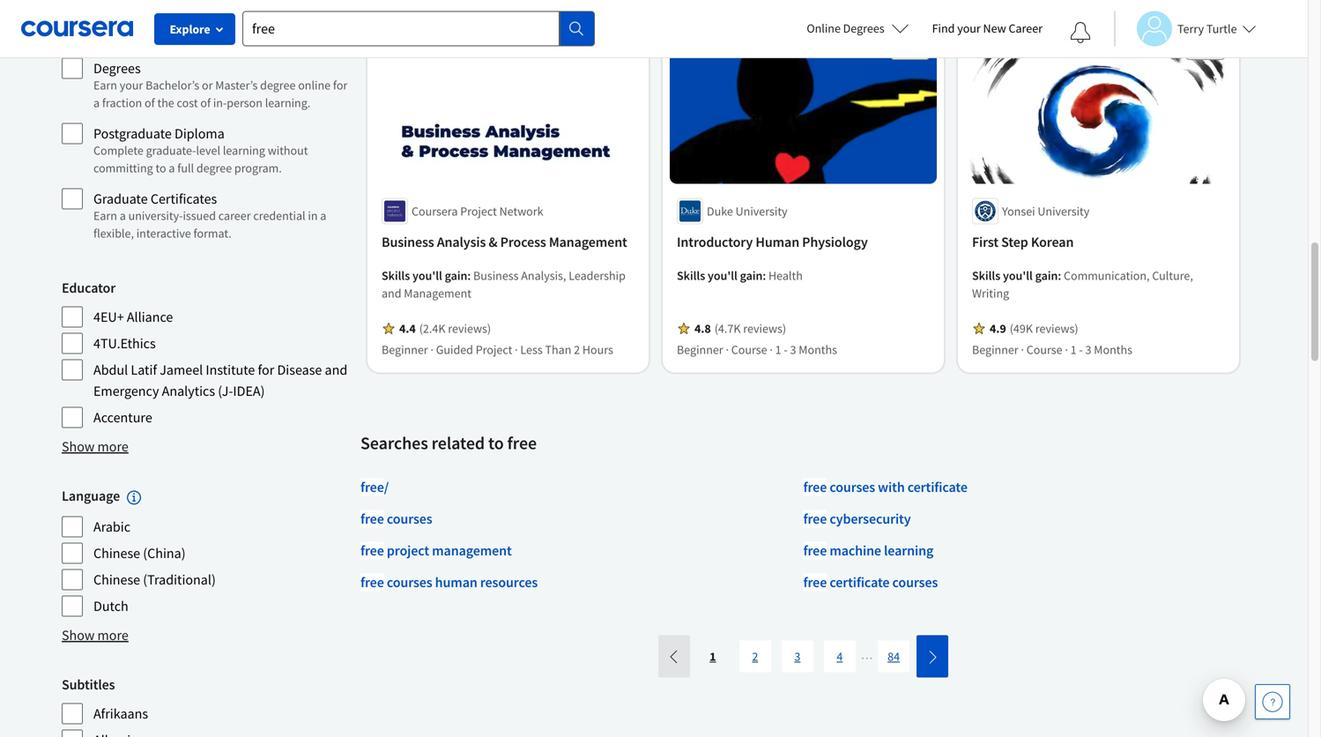 Task type: vqa. For each thing, say whether or not it's contained in the screenshot.
Outcomes
no



Task type: locate. For each thing, give the bounding box(es) containing it.
reviews) up 'guided'
[[448, 320, 491, 336]]

3 : from the left
[[1058, 267, 1062, 283]]

skills you'll gain : up writing
[[973, 267, 1064, 283]]

learning
[[223, 142, 265, 158], [884, 542, 934, 559]]

skills up 4.4
[[382, 267, 410, 283]]

free
[[899, 42, 922, 58], [1194, 42, 1218, 58]]

degree down the "level"
[[197, 160, 232, 176]]

courses inside earn career credentials while taking courses that count towards your master's degree.
[[280, 12, 319, 28]]

3
[[790, 341, 797, 357], [1086, 341, 1092, 357], [795, 648, 801, 664]]

(china)
[[143, 544, 186, 562]]

1 beginner from the left
[[382, 341, 428, 357]]

find
[[933, 20, 955, 36]]

3 link
[[782, 640, 814, 672]]

certificate
[[908, 478, 968, 496], [830, 573, 890, 591]]

earn
[[93, 12, 117, 28], [93, 77, 117, 93], [93, 208, 117, 224]]

beginner for business
[[382, 341, 428, 357]]

reviews) for human
[[743, 320, 787, 336]]

your up fraction
[[120, 77, 143, 93]]

0 horizontal spatial gain
[[445, 267, 468, 283]]

0 horizontal spatial your
[[120, 77, 143, 93]]

free courses human resources
[[361, 573, 538, 591]]

degrees down count
[[93, 60, 141, 77]]

find your new career link
[[924, 18, 1052, 40]]

2 horizontal spatial skills
[[973, 267, 1001, 283]]

turtle
[[1207, 21, 1237, 37]]

course
[[732, 341, 768, 357], [1027, 341, 1063, 357]]

certificate right with
[[908, 478, 968, 496]]

0 horizontal spatial course
[[732, 341, 768, 357]]

earn career credentials while taking courses that count towards your master's degree.
[[93, 12, 343, 45]]

first step korean link
[[973, 231, 1226, 252]]

1 skills you'll gain : from the left
[[382, 267, 473, 283]]

1 horizontal spatial certificate
[[908, 478, 968, 496]]

course down 4.9 (49k reviews)
[[1027, 341, 1063, 357]]

terry
[[1178, 21, 1205, 37]]

business for analysis,
[[473, 267, 519, 283]]

0 horizontal spatial to
[[156, 160, 166, 176]]

analysis,
[[521, 267, 566, 283]]

0 vertical spatial chinese
[[93, 544, 140, 562]]

1 horizontal spatial university
[[1038, 203, 1090, 219]]

0 vertical spatial management
[[549, 233, 628, 251]]

free
[[507, 432, 537, 454], [361, 478, 384, 496], [804, 478, 827, 496], [361, 510, 384, 527], [804, 510, 827, 527], [361, 542, 384, 559], [804, 542, 827, 559], [361, 573, 384, 591], [804, 573, 827, 591]]

complete graduate-level learning without committing to a full degree program.
[[93, 142, 308, 176]]

1 horizontal spatial :
[[763, 267, 766, 283]]

your right find
[[958, 20, 981, 36]]

0 horizontal spatial skills
[[382, 267, 410, 283]]

and right disease
[[325, 361, 348, 379]]

university up introductory human physiology
[[736, 203, 788, 219]]

you'll for business
[[413, 267, 442, 283]]

your down credentials
[[170, 30, 193, 45]]

free for free certificate courses
[[804, 573, 827, 591]]

: down analysis
[[468, 267, 471, 283]]

a
[[93, 95, 100, 111], [169, 160, 175, 176], [120, 208, 126, 224], [320, 208, 327, 224]]

for
[[333, 77, 348, 93], [258, 361, 274, 379]]

2 you'll from the left
[[708, 267, 738, 283]]

and inside abdul latif jameel institute for disease and emergency analytics (j-idea)
[[325, 361, 348, 379]]

0 vertical spatial more
[[97, 438, 129, 455]]

1 vertical spatial for
[[258, 361, 274, 379]]

0 horizontal spatial reviews)
[[448, 320, 491, 336]]

None search field
[[242, 11, 595, 46]]

business
[[382, 233, 434, 251], [473, 267, 519, 283]]

skills you'll gain : for step
[[973, 267, 1064, 283]]

new
[[984, 20, 1007, 36]]

2 right "than"
[[574, 341, 580, 357]]

1 vertical spatial career
[[218, 208, 251, 224]]

university
[[736, 203, 788, 219], [1038, 203, 1090, 219]]

reviews) for analysis
[[448, 320, 491, 336]]

1 vertical spatial show more
[[62, 626, 129, 644]]

0 vertical spatial 2
[[574, 341, 580, 357]]

free down free courses in the left bottom of the page
[[361, 573, 384, 591]]

university up korean
[[1038, 203, 1090, 219]]

1 horizontal spatial business
[[473, 267, 519, 283]]

0 vertical spatial earn
[[93, 12, 117, 28]]

your for new
[[958, 20, 981, 36]]

0 vertical spatial master's
[[196, 30, 238, 45]]

4.9 (49k reviews)
[[990, 320, 1079, 336]]

2 vertical spatial earn
[[93, 208, 117, 224]]

to down the graduate-
[[156, 160, 166, 176]]

latif
[[131, 361, 157, 379]]

subtitles group
[[62, 674, 350, 737]]

· down (4.7k
[[726, 341, 729, 357]]

3 earn from the top
[[93, 208, 117, 224]]

1 vertical spatial show
[[62, 626, 95, 644]]

months for korean
[[1094, 341, 1133, 357]]

4eu+
[[93, 308, 124, 326]]

and inside business analysis, leadership and management
[[382, 285, 402, 301]]

free left project
[[361, 542, 384, 559]]

in-
[[213, 95, 227, 111]]

earn inside earn a university-issued career credential in a flexible, interactive format.
[[93, 208, 117, 224]]

master's inside earn career credentials while taking courses that count towards your master's degree.
[[196, 30, 238, 45]]

1 chinese from the top
[[93, 544, 140, 562]]

chinese up dutch
[[93, 571, 140, 588]]

more for accenture
[[97, 438, 129, 455]]

1 horizontal spatial reviews)
[[743, 320, 787, 336]]

1 show more button from the top
[[62, 436, 129, 457]]

reviews) right (49k
[[1036, 320, 1079, 336]]

2 horizontal spatial beginner
[[973, 341, 1019, 357]]

0 vertical spatial and
[[382, 285, 402, 301]]

for right online
[[333, 77, 348, 93]]

show
[[62, 438, 95, 455], [62, 626, 95, 644]]

1 horizontal spatial months
[[1094, 341, 1133, 357]]

· down (49k
[[1021, 341, 1024, 357]]

0 vertical spatial degree
[[260, 77, 296, 93]]

beginner for first
[[973, 341, 1019, 357]]

career inside earn a university-issued career credential in a flexible, interactive format.
[[218, 208, 251, 224]]

guided
[[436, 341, 473, 357]]

2 horizontal spatial gain
[[1036, 267, 1058, 283]]

business for analysis
[[382, 233, 434, 251]]

3 reviews) from the left
[[1036, 320, 1079, 336]]

yonsei
[[1002, 203, 1036, 219]]

1 vertical spatial management
[[404, 285, 472, 301]]

0 horizontal spatial 2
[[574, 341, 580, 357]]

1 vertical spatial master's
[[215, 77, 258, 93]]

skills you'll gain :
[[382, 267, 473, 283], [973, 267, 1064, 283]]

degree up learning.
[[260, 77, 296, 93]]

more down accenture
[[97, 438, 129, 455]]

gain down korean
[[1036, 267, 1058, 283]]

free up free courses in the left bottom of the page
[[361, 478, 384, 496]]

management up (2.4k on the left top of page
[[404, 285, 472, 301]]

degree.
[[241, 30, 279, 45]]

1 vertical spatial and
[[325, 361, 348, 379]]

that
[[321, 12, 343, 28]]

show for accenture
[[62, 438, 95, 455]]

and up 4.4
[[382, 285, 402, 301]]

page navigation navigation
[[657, 635, 951, 677]]

afrikaans
[[93, 705, 148, 722]]

degrees right online
[[843, 20, 885, 36]]

1 horizontal spatial for
[[333, 77, 348, 93]]

1 vertical spatial show more button
[[62, 624, 129, 646]]

0 horizontal spatial you'll
[[413, 267, 442, 283]]

help center image
[[1263, 691, 1284, 712]]

1 horizontal spatial -
[[1080, 341, 1083, 357]]

free right related
[[507, 432, 537, 454]]

previous page image
[[667, 650, 681, 664]]

show up language
[[62, 438, 95, 455]]

credentials
[[155, 12, 212, 28]]

2 horizontal spatial you'll
[[1003, 267, 1033, 283]]

communication, culture, writing
[[973, 267, 1194, 301]]

show down dutch
[[62, 626, 95, 644]]

: for first
[[1058, 267, 1062, 283]]

earn inside earn your bachelor's or master's degree online for a fraction of the cost of in-person learning.
[[93, 77, 117, 93]]

1 horizontal spatial free
[[1194, 42, 1218, 58]]

beginner · course · 1 - 3 months down 4.8 (4.7k reviews)
[[677, 341, 838, 357]]

0 horizontal spatial 1
[[776, 341, 782, 357]]

management up leadership
[[549, 233, 628, 251]]

reviews) right (4.7k
[[743, 320, 787, 336]]

abdul latif jameel institute for disease and emergency analytics (j-idea)
[[93, 361, 348, 400]]

project up & at the left top of the page
[[460, 203, 497, 219]]

beginner down 4.9
[[973, 341, 1019, 357]]

3 you'll from the left
[[1003, 267, 1033, 283]]

1 vertical spatial chinese
[[93, 571, 140, 588]]

0 vertical spatial learning
[[223, 142, 265, 158]]

0 horizontal spatial :
[[468, 267, 471, 283]]

· left the less
[[515, 341, 518, 357]]

career
[[1009, 20, 1043, 36]]

courses up free cybersecurity
[[830, 478, 876, 496]]

chinese down arabic in the bottom left of the page
[[93, 544, 140, 562]]

analytics
[[162, 382, 215, 400]]

learning up program.
[[223, 142, 265, 158]]

courses for free courses
[[387, 510, 433, 527]]

2 show more button from the top
[[62, 624, 129, 646]]

0 horizontal spatial university
[[736, 203, 788, 219]]

1 horizontal spatial skills you'll gain :
[[973, 267, 1064, 283]]

· down (2.4k on the left top of page
[[431, 341, 434, 357]]

1 free from the left
[[899, 42, 922, 58]]

0 vertical spatial business
[[382, 233, 434, 251]]

1 horizontal spatial learning
[[884, 542, 934, 559]]

1 vertical spatial certificate
[[830, 573, 890, 591]]

full
[[177, 160, 194, 176]]

0 horizontal spatial -
[[784, 341, 788, 357]]

to inside complete graduate-level learning without committing to a full degree program.
[[156, 160, 166, 176]]

1 down 4.9 (49k reviews)
[[1071, 341, 1077, 357]]

2 horizontal spatial :
[[1058, 267, 1062, 283]]

2 beginner from the left
[[677, 341, 724, 357]]

1 vertical spatial to
[[488, 432, 504, 454]]

in
[[308, 208, 318, 224]]

of left the
[[145, 95, 155, 111]]

0 horizontal spatial months
[[799, 341, 838, 357]]

3 gain from the left
[[1036, 267, 1058, 283]]

show more for accenture
[[62, 438, 129, 455]]

free up the "free machine"
[[804, 510, 827, 527]]

(traditional)
[[143, 571, 216, 588]]

1 : from the left
[[468, 267, 471, 283]]

university for human
[[736, 203, 788, 219]]

bachelor's
[[146, 77, 199, 93]]

reviews)
[[448, 320, 491, 336], [743, 320, 787, 336], [1036, 320, 1079, 336]]

earn up 'flexible,'
[[93, 208, 117, 224]]

· down 4.8 (4.7k reviews)
[[770, 341, 773, 357]]

2 of from the left
[[200, 95, 211, 111]]

issued
[[183, 208, 216, 224]]

complete
[[93, 142, 144, 158]]

2 skills from the left
[[677, 267, 706, 283]]

show more down accenture
[[62, 438, 129, 455]]

free down free /
[[361, 510, 384, 527]]

you'll up writing
[[1003, 267, 1033, 283]]

:
[[468, 267, 471, 283], [763, 267, 766, 283], [1058, 267, 1062, 283]]

show more button down dutch
[[62, 624, 129, 646]]

3 skills from the left
[[973, 267, 1001, 283]]

1 reviews) from the left
[[448, 320, 491, 336]]

you'll down analysis
[[413, 267, 442, 283]]

course down 4.8 (4.7k reviews)
[[732, 341, 768, 357]]

1 months from the left
[[799, 341, 838, 357]]

skills up writing
[[973, 267, 1001, 283]]

writing
[[973, 285, 1010, 301]]

0 horizontal spatial free
[[899, 42, 922, 58]]

2
[[574, 341, 580, 357], [752, 648, 759, 664]]

4 · from the left
[[770, 341, 773, 357]]

business analysis & process management link
[[382, 231, 635, 252]]

1 horizontal spatial degree
[[260, 77, 296, 93]]

free for free /
[[361, 478, 384, 496]]

2 course from the left
[[1027, 341, 1063, 357]]

dutch
[[93, 597, 128, 615]]

0 horizontal spatial for
[[258, 361, 274, 379]]

2 beginner · course · 1 - 3 months from the left
[[973, 341, 1133, 357]]

chinese for chinese (china)
[[93, 544, 140, 562]]

1 vertical spatial degrees
[[93, 60, 141, 77]]

1 vertical spatial earn
[[93, 77, 117, 93]]

2 skills you'll gain : from the left
[[973, 267, 1064, 283]]

your inside earn your bachelor's or master's degree online for a fraction of the cost of in-person learning.
[[120, 77, 143, 93]]

a left 'full'
[[169, 160, 175, 176]]

0 vertical spatial show more
[[62, 438, 129, 455]]

0 horizontal spatial degrees
[[93, 60, 141, 77]]

1 show from the top
[[62, 438, 95, 455]]

chinese
[[93, 544, 140, 562], [93, 571, 140, 588]]

3 for physiology
[[790, 341, 797, 357]]

0 horizontal spatial beginner · course · 1 - 3 months
[[677, 341, 838, 357]]

3 for korean
[[1086, 341, 1092, 357]]

2 earn from the top
[[93, 77, 117, 93]]

free up free cybersecurity
[[804, 478, 827, 496]]

1 vertical spatial 2
[[752, 648, 759, 664]]

degrees
[[843, 20, 885, 36], [93, 60, 141, 77]]

free for free courses with certificate
[[804, 478, 827, 496]]

1 down 4.8 (4.7k reviews)
[[776, 341, 782, 357]]

1 horizontal spatial management
[[549, 233, 628, 251]]

2 more from the top
[[97, 626, 129, 644]]

business down & at the left top of the page
[[473, 267, 519, 283]]

2 free from the left
[[1194, 42, 1218, 58]]

beginner down 4.8
[[677, 341, 724, 357]]

0 vertical spatial degrees
[[843, 20, 885, 36]]

free left machine
[[804, 542, 827, 559]]

1 gain from the left
[[445, 267, 468, 283]]

2 reviews) from the left
[[743, 320, 787, 336]]

earn inside earn career credentials while taking courses that count towards your master's degree.
[[93, 12, 117, 28]]

career up towards
[[120, 12, 152, 28]]

earn up fraction
[[93, 77, 117, 93]]

free for introductory human physiology
[[899, 42, 922, 58]]

months for physiology
[[799, 341, 838, 357]]

1 vertical spatial project
[[476, 341, 513, 357]]

2 gain from the left
[[740, 267, 763, 283]]

(4.7k
[[715, 320, 741, 336]]

2 show from the top
[[62, 626, 95, 644]]

earn a university-issued career credential in a flexible, interactive format.
[[93, 208, 327, 241]]

1 vertical spatial degree
[[197, 160, 232, 176]]

show more down dutch
[[62, 626, 129, 644]]

gain down analysis
[[445, 267, 468, 283]]

beginner · course · 1 - 3 months down 4.9 (49k reviews)
[[973, 341, 1133, 357]]

your inside earn career credentials while taking courses that count towards your master's degree.
[[170, 30, 193, 45]]

free for first step korean
[[1194, 42, 1218, 58]]

1 earn from the top
[[93, 12, 117, 28]]

0 horizontal spatial learning
[[223, 142, 265, 158]]

months down health
[[799, 341, 838, 357]]

·
[[431, 341, 434, 357], [515, 341, 518, 357], [726, 341, 729, 357], [770, 341, 773, 357], [1021, 341, 1024, 357], [1065, 341, 1068, 357]]

course for step
[[1027, 341, 1063, 357]]

of
[[145, 95, 155, 111], [200, 95, 211, 111]]

2 horizontal spatial your
[[958, 20, 981, 36]]

2 1 from the left
[[1071, 341, 1077, 357]]

5 · from the left
[[1021, 341, 1024, 357]]

0 horizontal spatial skills you'll gain :
[[382, 267, 473, 283]]

career up format.
[[218, 208, 251, 224]]

1 horizontal spatial to
[[488, 432, 504, 454]]

1 horizontal spatial beginner
[[677, 341, 724, 357]]

2 horizontal spatial reviews)
[[1036, 320, 1079, 336]]

3 beginner from the left
[[973, 341, 1019, 357]]

1 horizontal spatial career
[[218, 208, 251, 224]]

certificate down machine
[[830, 573, 890, 591]]

your for bachelor's
[[120, 77, 143, 93]]

skills for business analysis & process management
[[382, 267, 410, 283]]

1 course from the left
[[732, 341, 768, 357]]

0 vertical spatial for
[[333, 77, 348, 93]]

0 vertical spatial career
[[120, 12, 152, 28]]

free for free courses human resources
[[361, 573, 384, 591]]

1 - from the left
[[784, 341, 788, 357]]

step
[[1002, 233, 1029, 251]]

months down communication, culture, writing
[[1094, 341, 1133, 357]]

1 show more from the top
[[62, 438, 129, 455]]

to right related
[[488, 432, 504, 454]]

beginner down 4.4
[[382, 341, 428, 357]]

1 vertical spatial business
[[473, 267, 519, 283]]

language
[[62, 487, 120, 505]]

free for free machine
[[804, 542, 827, 559]]

skills you'll gain : for analysis
[[382, 267, 473, 283]]

0 vertical spatial to
[[156, 160, 166, 176]]

0 horizontal spatial career
[[120, 12, 152, 28]]

1 vertical spatial more
[[97, 626, 129, 644]]

of left in-
[[200, 95, 211, 111]]

project
[[460, 203, 497, 219], [476, 341, 513, 357]]

1 horizontal spatial your
[[170, 30, 193, 45]]

project left the less
[[476, 341, 513, 357]]

1 horizontal spatial 2
[[752, 648, 759, 664]]

3 right 2 link
[[795, 648, 801, 664]]

: down korean
[[1058, 267, 1062, 283]]

1 horizontal spatial degrees
[[843, 20, 885, 36]]

0 horizontal spatial degree
[[197, 160, 232, 176]]

2 inside page navigation navigation
[[752, 648, 759, 664]]

0 horizontal spatial and
[[325, 361, 348, 379]]

courses left that
[[280, 12, 319, 28]]

gain left health
[[740, 267, 763, 283]]

1 1 from the left
[[776, 341, 782, 357]]

2 university from the left
[[1038, 203, 1090, 219]]

learning.
[[265, 95, 311, 111]]

1 more from the top
[[97, 438, 129, 455]]

for inside earn your bachelor's or master's degree online for a fraction of the cost of in-person learning.
[[333, 77, 348, 93]]

2 months from the left
[[1094, 341, 1133, 357]]

business down the "coursera"
[[382, 233, 434, 251]]

learning up free certificate courses
[[884, 542, 934, 559]]

earn for degrees
[[93, 77, 117, 93]]

2 show more from the top
[[62, 626, 129, 644]]

1 horizontal spatial of
[[200, 95, 211, 111]]

4.9
[[990, 320, 1007, 336]]

courses up project
[[387, 510, 433, 527]]

a left fraction
[[93, 95, 100, 111]]

management inside business analysis, leadership and management
[[404, 285, 472, 301]]

1 · from the left
[[431, 341, 434, 357]]

1 horizontal spatial you'll
[[708, 267, 738, 283]]

1 horizontal spatial course
[[1027, 341, 1063, 357]]

1 horizontal spatial gain
[[740, 267, 763, 283]]

0 vertical spatial certificate
[[908, 478, 968, 496]]

2 - from the left
[[1080, 341, 1083, 357]]

online degrees button
[[793, 9, 924, 48]]

0 horizontal spatial management
[[404, 285, 472, 301]]

: left health
[[763, 267, 766, 283]]

master's down while
[[196, 30, 238, 45]]

1 horizontal spatial and
[[382, 285, 402, 301]]

master's up person
[[215, 77, 258, 93]]

management for process
[[549, 233, 628, 251]]

- down 4.8 (4.7k reviews)
[[784, 341, 788, 357]]

3 down health
[[790, 341, 797, 357]]

courses down project
[[387, 573, 433, 591]]

you'll down introductory
[[708, 267, 738, 283]]

business analysis, leadership and management
[[382, 267, 626, 301]]

2 chinese from the top
[[93, 571, 140, 588]]

free down the "free machine"
[[804, 573, 827, 591]]

- down communication, culture, writing
[[1080, 341, 1083, 357]]

3 down communication, culture, writing
[[1086, 341, 1092, 357]]

for up idea)
[[258, 361, 274, 379]]

1 you'll from the left
[[413, 267, 442, 283]]

1 horizontal spatial skills
[[677, 267, 706, 283]]

0 horizontal spatial beginner
[[382, 341, 428, 357]]

0 vertical spatial show more button
[[62, 436, 129, 457]]

0 horizontal spatial of
[[145, 95, 155, 111]]

(j-
[[218, 382, 233, 400]]

show more button down accenture
[[62, 436, 129, 457]]

reviews) for step
[[1036, 320, 1079, 336]]

skills down introductory
[[677, 267, 706, 283]]

What do you want to learn? text field
[[242, 11, 560, 46]]

earn up count
[[93, 12, 117, 28]]

1 horizontal spatial 1
[[1071, 341, 1077, 357]]

free for free cybersecurity
[[804, 510, 827, 527]]

educator
[[62, 279, 116, 297]]

program.
[[234, 160, 282, 176]]

· down 4.9 (49k reviews)
[[1065, 341, 1068, 357]]

university for step
[[1038, 203, 1090, 219]]

1 university from the left
[[736, 203, 788, 219]]

beginner · course · 1 - 3 months
[[677, 341, 838, 357], [973, 341, 1133, 357]]

1 skills from the left
[[382, 267, 410, 283]]

show more button
[[62, 436, 129, 457], [62, 624, 129, 646]]

coursera
[[412, 203, 458, 219]]

chinese (traditional)
[[93, 571, 216, 588]]

business inside business analysis, leadership and management
[[473, 267, 519, 283]]

1 beginner · course · 1 - 3 months from the left
[[677, 341, 838, 357]]

1 horizontal spatial beginner · course · 1 - 3 months
[[973, 341, 1133, 357]]

0 horizontal spatial business
[[382, 233, 434, 251]]

0 vertical spatial show
[[62, 438, 95, 455]]

health
[[769, 267, 803, 283]]

beginner
[[382, 341, 428, 357], [677, 341, 724, 357], [973, 341, 1019, 357]]

format.
[[194, 225, 232, 241]]



Task type: describe. For each thing, give the bounding box(es) containing it.
first step korean
[[973, 233, 1074, 251]]

show more button for accenture
[[62, 436, 129, 457]]

cybersecurity
[[830, 510, 911, 527]]

university-
[[128, 208, 183, 224]]

language group
[[62, 485, 350, 617]]

graduate
[[93, 190, 148, 208]]

a inside earn your bachelor's or master's degree online for a fraction of the cost of in-person learning.
[[93, 95, 100, 111]]

terry turtle
[[1178, 21, 1237, 37]]

degree inside complete graduate-level learning without committing to a full degree program.
[[197, 160, 232, 176]]

than
[[545, 341, 572, 357]]

duke university
[[707, 203, 788, 219]]

fraction
[[102, 95, 142, 111]]

for inside abdul latif jameel institute for disease and emergency analytics (j-idea)
[[258, 361, 274, 379]]

business analysis & process management
[[382, 233, 628, 251]]

a inside complete graduate-level learning without committing to a full degree program.
[[169, 160, 175, 176]]

earn for graduate certificates
[[93, 208, 117, 224]]

6 · from the left
[[1065, 341, 1068, 357]]

a up 'flexible,'
[[120, 208, 126, 224]]

1 vertical spatial learning
[[884, 542, 934, 559]]

free /
[[361, 478, 389, 496]]

show notifications image
[[1070, 22, 1092, 43]]

3 inside page navigation navigation
[[795, 648, 801, 664]]

accenture
[[93, 409, 152, 426]]

courses for free courses with certificate
[[830, 478, 876, 496]]

jameel
[[160, 361, 203, 379]]

show for dutch
[[62, 626, 95, 644]]

human
[[756, 233, 800, 251]]

(2.4k
[[419, 320, 446, 336]]

resources
[[480, 573, 538, 591]]

beginner · course · 1 - 3 months for human
[[677, 341, 838, 357]]

less
[[521, 341, 543, 357]]

earn your bachelor's or master's degree online for a fraction of the cost of in-person learning.
[[93, 77, 348, 111]]

yonsei university
[[1002, 203, 1090, 219]]

1 for korean
[[1071, 341, 1077, 357]]

committing
[[93, 160, 153, 176]]

graduate-
[[146, 142, 196, 158]]

chinese for chinese (traditional)
[[93, 571, 140, 588]]

free project management
[[361, 542, 512, 559]]

free cybersecurity
[[804, 510, 911, 527]]

coursera project network
[[412, 203, 544, 219]]

alliance
[[127, 308, 173, 326]]

learning inside complete graduate-level learning without committing to a full degree program.
[[223, 142, 265, 158]]

1 of from the left
[[145, 95, 155, 111]]

free courses
[[361, 510, 433, 527]]

physiology
[[802, 233, 868, 251]]

terry turtle button
[[1114, 11, 1257, 46]]

show more for dutch
[[62, 626, 129, 644]]

0 vertical spatial project
[[460, 203, 497, 219]]

leadership
[[569, 267, 626, 283]]

searches
[[361, 432, 428, 454]]

- for physiology
[[784, 341, 788, 357]]

first
[[973, 233, 999, 251]]

4
[[837, 648, 843, 664]]

certificates
[[151, 190, 217, 208]]

degrees inside popup button
[[843, 20, 885, 36]]

with
[[878, 478, 905, 496]]

4tu.ethics
[[93, 335, 156, 352]]

courses for free courses human resources
[[387, 573, 433, 591]]

- for korean
[[1080, 341, 1083, 357]]

online
[[298, 77, 331, 93]]

show more button for dutch
[[62, 624, 129, 646]]

2 : from the left
[[763, 267, 766, 283]]

introductory human physiology link
[[677, 231, 930, 252]]

course for human
[[732, 341, 768, 357]]

postgraduate
[[93, 125, 172, 142]]

management for and
[[404, 285, 472, 301]]

84 link
[[878, 640, 910, 672]]

4.4
[[399, 320, 416, 336]]

gain for first
[[1036, 267, 1058, 283]]

coursera image
[[21, 14, 133, 43]]

count
[[93, 30, 123, 45]]

3 · from the left
[[726, 341, 729, 357]]

diploma
[[175, 125, 225, 142]]

explore button
[[154, 13, 235, 45]]

next page image
[[926, 650, 940, 664]]

skills for first step korean
[[973, 267, 1001, 283]]

1 for physiology
[[776, 341, 782, 357]]

gain for business
[[445, 267, 468, 283]]

(49k
[[1010, 320, 1033, 336]]

culture,
[[1153, 267, 1194, 283]]

flexible,
[[93, 225, 134, 241]]

communication,
[[1064, 267, 1150, 283]]

level
[[196, 142, 220, 158]]

duke
[[707, 203, 733, 219]]

84
[[888, 648, 900, 664]]

4.8 (4.7k reviews)
[[695, 320, 787, 336]]

person
[[227, 95, 263, 111]]

beginner for introductory
[[677, 341, 724, 357]]

a right in
[[320, 208, 327, 224]]

postgraduate diploma
[[93, 125, 225, 142]]

0 horizontal spatial certificate
[[830, 573, 890, 591]]

educator group
[[62, 277, 350, 429]]

master's inside earn your bachelor's or master's degree online for a fraction of the cost of in-person learning.
[[215, 77, 258, 93]]

skills you'll gain : health
[[677, 267, 803, 283]]

while
[[214, 12, 242, 28]]

2 · from the left
[[515, 341, 518, 357]]

cost
[[177, 95, 198, 111]]

information about this filter group image
[[127, 490, 141, 505]]

free for free courses
[[361, 510, 384, 527]]

4.8
[[695, 320, 711, 336]]

: for business
[[468, 267, 471, 283]]

hours
[[583, 341, 614, 357]]

the
[[157, 95, 174, 111]]

…
[[861, 647, 873, 662]]

you'll for first
[[1003, 267, 1033, 283]]

degree inside earn your bachelor's or master's degree online for a fraction of the cost of in-person learning.
[[260, 77, 296, 93]]

2 link
[[740, 640, 771, 672]]

abdul
[[93, 361, 128, 379]]

towards
[[126, 30, 167, 45]]

career inside earn career credentials while taking courses that count towards your master's degree.
[[120, 12, 152, 28]]

courses up next page image
[[893, 573, 938, 591]]

beginner · guided project · less than 2 hours
[[382, 341, 614, 357]]

free for free project management
[[361, 542, 384, 559]]

beginner · course · 1 - 3 months for step
[[973, 341, 1133, 357]]

online
[[807, 20, 841, 36]]

4eu+ alliance
[[93, 308, 173, 326]]

interactive
[[136, 225, 191, 241]]

more for dutch
[[97, 626, 129, 644]]

find your new career
[[933, 20, 1043, 36]]

analysis
[[437, 233, 486, 251]]

online degrees
[[807, 20, 885, 36]]

introductory
[[677, 233, 753, 251]]

institute
[[206, 361, 255, 379]]



